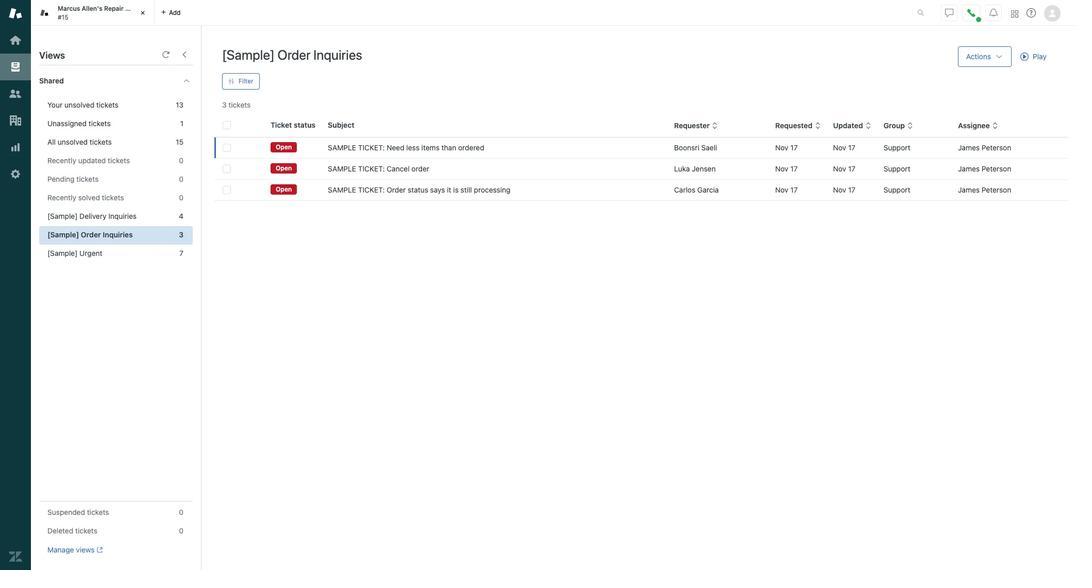 Task type: locate. For each thing, give the bounding box(es) containing it.
[sample] left urgent
[[47, 249, 78, 258]]

sample inside 'link'
[[328, 186, 356, 194]]

recently down "pending" in the top of the page
[[47, 193, 76, 202]]

1 support from the top
[[884, 143, 911, 152]]

ticket: for need
[[358, 143, 385, 152]]

sample ticket: cancel order
[[328, 164, 429, 173]]

5 0 from the top
[[179, 527, 184, 536]]

1 horizontal spatial 3
[[222, 101, 227, 109]]

3 row from the top
[[214, 180, 1069, 201]]

0 vertical spatial ticket:
[[358, 143, 385, 152]]

tickets down filter button
[[229, 101, 251, 109]]

your unsolved tickets
[[47, 101, 118, 109]]

james peterson for luka jensen
[[958, 164, 1011, 173]]

0 horizontal spatial order
[[81, 230, 101, 239]]

1 0 from the top
[[179, 156, 184, 165]]

2 row from the top
[[214, 159, 1069, 180]]

peterson for luka jensen
[[982, 164, 1011, 173]]

1 horizontal spatial order
[[278, 47, 311, 62]]

2 vertical spatial inquiries
[[103, 230, 133, 239]]

[sample] order inquiries
[[222, 47, 362, 62], [47, 230, 133, 239]]

2 vertical spatial open
[[276, 186, 292, 193]]

0 vertical spatial james peterson
[[958, 143, 1011, 152]]

zendesk image
[[9, 551, 22, 564]]

is
[[453, 186, 459, 194]]

peterson
[[982, 143, 1011, 152], [982, 164, 1011, 173], [982, 186, 1011, 194]]

tickets down the shared dropdown button
[[96, 101, 118, 109]]

3 open from the top
[[276, 186, 292, 193]]

2 sample from the top
[[328, 164, 356, 173]]

jensen
[[692, 164, 716, 173]]

tabs tab list
[[31, 0, 907, 26]]

0 for recently solved tickets
[[179, 193, 184, 202]]

filter
[[239, 77, 253, 85]]

1 vertical spatial james peterson
[[958, 164, 1011, 173]]

carlos
[[674, 186, 696, 194]]

than
[[442, 143, 456, 152]]

1 horizontal spatial status
[[408, 186, 428, 194]]

2 vertical spatial ticket:
[[358, 186, 385, 194]]

3 down filter button
[[222, 101, 227, 109]]

zendesk products image
[[1011, 10, 1019, 17]]

1 vertical spatial 3
[[179, 230, 184, 239]]

recently
[[47, 156, 76, 165], [47, 193, 76, 202]]

ticket
[[125, 5, 144, 12], [271, 121, 292, 129]]

unsolved down unassigned
[[58, 138, 88, 146]]

inquiries for 4
[[108, 212, 137, 221]]

requester
[[674, 121, 710, 130]]

0 horizontal spatial 3
[[179, 230, 184, 239]]

[sample] for 7
[[47, 249, 78, 258]]

suspended
[[47, 508, 85, 517]]

row up carlos
[[214, 159, 1069, 180]]

inquiries for 3
[[103, 230, 133, 239]]

ticket: inside 'link'
[[358, 186, 385, 194]]

garcia
[[697, 186, 719, 194]]

james peterson
[[958, 143, 1011, 152], [958, 164, 1011, 173], [958, 186, 1011, 194]]

2 vertical spatial support
[[884, 186, 911, 194]]

need
[[387, 143, 404, 152]]

tickets down your unsolved tickets
[[89, 119, 111, 128]]

sample
[[328, 143, 356, 152], [328, 164, 356, 173], [328, 186, 356, 194]]

manage views link
[[47, 546, 103, 555]]

1 vertical spatial support
[[884, 164, 911, 173]]

luka jensen
[[674, 164, 716, 173]]

status left the says
[[408, 186, 428, 194]]

marcus allen's repair ticket #15
[[58, 5, 144, 21]]

0 vertical spatial peterson
[[982, 143, 1011, 152]]

unsolved for all
[[58, 138, 88, 146]]

row up the luka
[[214, 138, 1069, 159]]

2 support from the top
[[884, 164, 911, 173]]

2 0 from the top
[[179, 175, 184, 184]]

2 recently from the top
[[47, 193, 76, 202]]

3 sample from the top
[[328, 186, 356, 194]]

notifications image
[[990, 9, 998, 17]]

4
[[179, 212, 184, 221]]

requested
[[775, 121, 813, 130]]

status inside 'link'
[[408, 186, 428, 194]]

unsolved for your
[[64, 101, 94, 109]]

processing
[[474, 186, 511, 194]]

0
[[179, 156, 184, 165], [179, 175, 184, 184], [179, 193, 184, 202], [179, 508, 184, 517], [179, 527, 184, 536]]

ticket: for cancel
[[358, 164, 385, 173]]

sample for sample ticket: need less items than ordered
[[328, 143, 356, 152]]

2 vertical spatial james
[[958, 186, 980, 194]]

sample ticket: order status says it is still processing link
[[328, 185, 511, 195]]

nov
[[775, 143, 789, 152], [833, 143, 846, 152], [775, 164, 789, 173], [833, 164, 846, 173], [775, 186, 789, 194], [833, 186, 846, 194]]

recently up "pending" in the top of the page
[[47, 156, 76, 165]]

0 vertical spatial open
[[276, 143, 292, 151]]

ticket:
[[358, 143, 385, 152], [358, 164, 385, 173], [358, 186, 385, 194]]

reporting image
[[9, 141, 22, 154]]

1 vertical spatial peterson
[[982, 164, 1011, 173]]

tickets right updated
[[108, 156, 130, 165]]

1 row from the top
[[214, 138, 1069, 159]]

carlos garcia
[[674, 186, 719, 194]]

2 ticket: from the top
[[358, 164, 385, 173]]

0 vertical spatial [sample] order inquiries
[[222, 47, 362, 62]]

1 vertical spatial sample
[[328, 164, 356, 173]]

unsolved
[[64, 101, 94, 109], [58, 138, 88, 146]]

assignee button
[[958, 121, 998, 130]]

1 vertical spatial inquiries
[[108, 212, 137, 221]]

1 james peterson from the top
[[958, 143, 1011, 152]]

actions
[[966, 52, 991, 61]]

1 peterson from the top
[[982, 143, 1011, 152]]

2 peterson from the top
[[982, 164, 1011, 173]]

2 horizontal spatial order
[[387, 186, 406, 194]]

ticket: left cancel
[[358, 164, 385, 173]]

[sample]
[[222, 47, 275, 62], [47, 212, 78, 221], [47, 230, 79, 239], [47, 249, 78, 258]]

0 for suspended tickets
[[179, 508, 184, 517]]

row containing sample ticket: order status says it is still processing
[[214, 180, 1069, 201]]

nov 17
[[775, 143, 798, 152], [833, 143, 856, 152], [775, 164, 798, 173], [833, 164, 856, 173], [775, 186, 798, 194], [833, 186, 856, 194]]

0 vertical spatial order
[[278, 47, 311, 62]]

0 vertical spatial status
[[294, 121, 316, 129]]

2 james peterson from the top
[[958, 164, 1011, 173]]

1 sample from the top
[[328, 143, 356, 152]]

unassigned
[[47, 119, 87, 128]]

james for jensen
[[958, 164, 980, 173]]

1 james from the top
[[958, 143, 980, 152]]

2 vertical spatial sample
[[328, 186, 356, 194]]

urgent
[[79, 249, 102, 258]]

add button
[[155, 0, 187, 25]]

3 peterson from the top
[[982, 186, 1011, 194]]

0 vertical spatial 3
[[222, 101, 227, 109]]

james for saeli
[[958, 143, 980, 152]]

peterson for boonsri saeli
[[982, 143, 1011, 152]]

1 vertical spatial ticket:
[[358, 164, 385, 173]]

1 vertical spatial unsolved
[[58, 138, 88, 146]]

1 horizontal spatial [sample] order inquiries
[[222, 47, 362, 62]]

0 vertical spatial james
[[958, 143, 980, 152]]

0 vertical spatial ticket
[[125, 5, 144, 12]]

1 ticket: from the top
[[358, 143, 385, 152]]

manage
[[47, 546, 74, 555]]

support
[[884, 143, 911, 152], [884, 164, 911, 173], [884, 186, 911, 194]]

sample for sample ticket: cancel order
[[328, 164, 356, 173]]

0 vertical spatial inquiries
[[313, 47, 362, 62]]

suspended tickets
[[47, 508, 109, 517]]

updated
[[833, 121, 863, 130]]

order
[[278, 47, 311, 62], [387, 186, 406, 194], [81, 230, 101, 239]]

requested button
[[775, 121, 821, 130]]

1 recently from the top
[[47, 156, 76, 165]]

open for sample ticket: cancel order
[[276, 165, 292, 172]]

0 horizontal spatial ticket
[[125, 5, 144, 12]]

play button
[[1012, 46, 1056, 67]]

3 down '4'
[[179, 230, 184, 239]]

2 open from the top
[[276, 165, 292, 172]]

0 horizontal spatial status
[[294, 121, 316, 129]]

tickets right solved
[[102, 193, 124, 202]]

tickets down recently updated tickets
[[76, 175, 99, 184]]

2 vertical spatial peterson
[[982, 186, 1011, 194]]

unsolved up unassigned tickets
[[64, 101, 94, 109]]

inquiries
[[313, 47, 362, 62], [108, 212, 137, 221], [103, 230, 133, 239]]

james peterson for boonsri saeli
[[958, 143, 1011, 152]]

shared
[[39, 76, 64, 85]]

1 horizontal spatial ticket
[[271, 121, 292, 129]]

unassigned tickets
[[47, 119, 111, 128]]

3
[[222, 101, 227, 109], [179, 230, 184, 239]]

1 open from the top
[[276, 143, 292, 151]]

ticket: down sample ticket: cancel order link at the top
[[358, 186, 385, 194]]

[sample] down recently solved tickets
[[47, 212, 78, 221]]

3 0 from the top
[[179, 193, 184, 202]]

deleted tickets
[[47, 527, 97, 536]]

row
[[214, 138, 1069, 159], [214, 159, 1069, 180], [214, 180, 1069, 201]]

row down the luka
[[214, 180, 1069, 201]]

1 vertical spatial james
[[958, 164, 980, 173]]

2 james from the top
[[958, 164, 980, 173]]

order inside the sample ticket: order status says it is still processing 'link'
[[387, 186, 406, 194]]

4 0 from the top
[[179, 508, 184, 517]]

17
[[791, 143, 798, 152], [848, 143, 856, 152], [791, 164, 798, 173], [848, 164, 856, 173], [791, 186, 798, 194], [848, 186, 856, 194]]

1 vertical spatial [sample] order inquiries
[[47, 230, 133, 239]]

1 vertical spatial open
[[276, 165, 292, 172]]

1 vertical spatial order
[[387, 186, 406, 194]]

subject
[[328, 121, 354, 129]]

views image
[[9, 60, 22, 74]]

tab
[[31, 0, 155, 26]]

3 for 3
[[179, 230, 184, 239]]

0 vertical spatial support
[[884, 143, 911, 152]]

boonsri saeli
[[674, 143, 717, 152]]

ticket: up sample ticket: cancel order
[[358, 143, 385, 152]]

3 ticket: from the top
[[358, 186, 385, 194]]

13
[[176, 101, 184, 109]]

delivery
[[79, 212, 106, 221]]

all
[[47, 138, 56, 146]]

[sample] up [sample] urgent
[[47, 230, 79, 239]]

0 vertical spatial recently
[[47, 156, 76, 165]]

0 for recently updated tickets
[[179, 156, 184, 165]]

0 vertical spatial sample
[[328, 143, 356, 152]]

[sample] up filter
[[222, 47, 275, 62]]

2 vertical spatial james peterson
[[958, 186, 1011, 194]]

3 tickets
[[222, 101, 251, 109]]

0 vertical spatial unsolved
[[64, 101, 94, 109]]

group
[[884, 121, 905, 130]]

status left subject
[[294, 121, 316, 129]]

1 vertical spatial status
[[408, 186, 428, 194]]

[sample] delivery inquiries
[[47, 212, 137, 221]]

recently solved tickets
[[47, 193, 124, 202]]

open
[[276, 143, 292, 151], [276, 165, 292, 172], [276, 186, 292, 193]]

status
[[294, 121, 316, 129], [408, 186, 428, 194]]

1 vertical spatial recently
[[47, 193, 76, 202]]

customers image
[[9, 87, 22, 101]]



Task type: vqa. For each thing, say whether or not it's contained in the screenshot.
the top SALES
no



Task type: describe. For each thing, give the bounding box(es) containing it.
button displays agent's chat status as invisible. image
[[945, 9, 954, 17]]

tab containing marcus allen's repair ticket
[[31, 0, 155, 26]]

luka
[[674, 164, 690, 173]]

7
[[179, 249, 184, 258]]

saeli
[[701, 143, 717, 152]]

2 vertical spatial order
[[81, 230, 101, 239]]

refresh views pane image
[[162, 51, 170, 59]]

[sample] urgent
[[47, 249, 102, 258]]

less
[[406, 143, 420, 152]]

cancel
[[387, 164, 410, 173]]

recently for recently updated tickets
[[47, 156, 76, 165]]

1 vertical spatial ticket
[[271, 121, 292, 129]]

items
[[421, 143, 440, 152]]

says
[[430, 186, 445, 194]]

play
[[1033, 52, 1047, 61]]

main element
[[0, 0, 31, 571]]

support for jensen
[[884, 164, 911, 173]]

open for sample ticket: need less items than ordered
[[276, 143, 292, 151]]

ticket status
[[271, 121, 316, 129]]

3 support from the top
[[884, 186, 911, 194]]

tickets up views
[[75, 527, 97, 536]]

row containing sample ticket: cancel order
[[214, 159, 1069, 180]]

still
[[461, 186, 472, 194]]

tickets up updated
[[90, 138, 112, 146]]

ticket inside marcus allen's repair ticket #15
[[125, 5, 144, 12]]

ordered
[[458, 143, 484, 152]]

marcus
[[58, 5, 80, 12]]

sample ticket: order status says it is still processing
[[328, 186, 511, 194]]

sample ticket: cancel order link
[[328, 164, 429, 174]]

#15
[[58, 13, 68, 21]]

all unsolved tickets
[[47, 138, 112, 146]]

15
[[176, 138, 184, 146]]

0 for pending tickets
[[179, 175, 184, 184]]

order
[[412, 164, 429, 173]]

tickets up deleted tickets
[[87, 508, 109, 517]]

sample ticket: need less items than ordered
[[328, 143, 484, 152]]

views
[[76, 546, 95, 555]]

assignee
[[958, 121, 990, 130]]

organizations image
[[9, 114, 22, 127]]

(opens in a new tab) image
[[95, 548, 103, 554]]

zendesk support image
[[9, 7, 22, 20]]

get help image
[[1027, 8, 1036, 18]]

actions button
[[958, 46, 1012, 67]]

boonsri
[[674, 143, 700, 152]]

close image
[[138, 8, 148, 18]]

row containing sample ticket: need less items than ordered
[[214, 138, 1069, 159]]

deleted
[[47, 527, 73, 536]]

allen's
[[82, 5, 102, 12]]

updated
[[78, 156, 106, 165]]

get started image
[[9, 34, 22, 47]]

[sample] for 4
[[47, 212, 78, 221]]

group button
[[884, 121, 913, 130]]

collapse views pane image
[[180, 51, 189, 59]]

solved
[[78, 193, 100, 202]]

updated button
[[833, 121, 871, 130]]

requester button
[[674, 121, 718, 130]]

ticket: for order
[[358, 186, 385, 194]]

3 james peterson from the top
[[958, 186, 1011, 194]]

3 james from the top
[[958, 186, 980, 194]]

manage views
[[47, 546, 95, 555]]

recently updated tickets
[[47, 156, 130, 165]]

repair
[[104, 5, 124, 12]]

[sample] for 3
[[47, 230, 79, 239]]

your
[[47, 101, 62, 109]]

pending tickets
[[47, 175, 99, 184]]

1
[[180, 119, 184, 128]]

it
[[447, 186, 451, 194]]

3 for 3 tickets
[[222, 101, 227, 109]]

0 for deleted tickets
[[179, 527, 184, 536]]

support for saeli
[[884, 143, 911, 152]]

pending
[[47, 175, 75, 184]]

sample ticket: need less items than ordered link
[[328, 143, 484, 153]]

shared heading
[[31, 65, 201, 96]]

admin image
[[9, 168, 22, 181]]

sample for sample ticket: order status says it is still processing
[[328, 186, 356, 194]]

add
[[169, 9, 181, 16]]

filter button
[[222, 73, 260, 90]]

shared button
[[31, 65, 172, 96]]

0 horizontal spatial [sample] order inquiries
[[47, 230, 133, 239]]

recently for recently solved tickets
[[47, 193, 76, 202]]

views
[[39, 50, 65, 61]]



